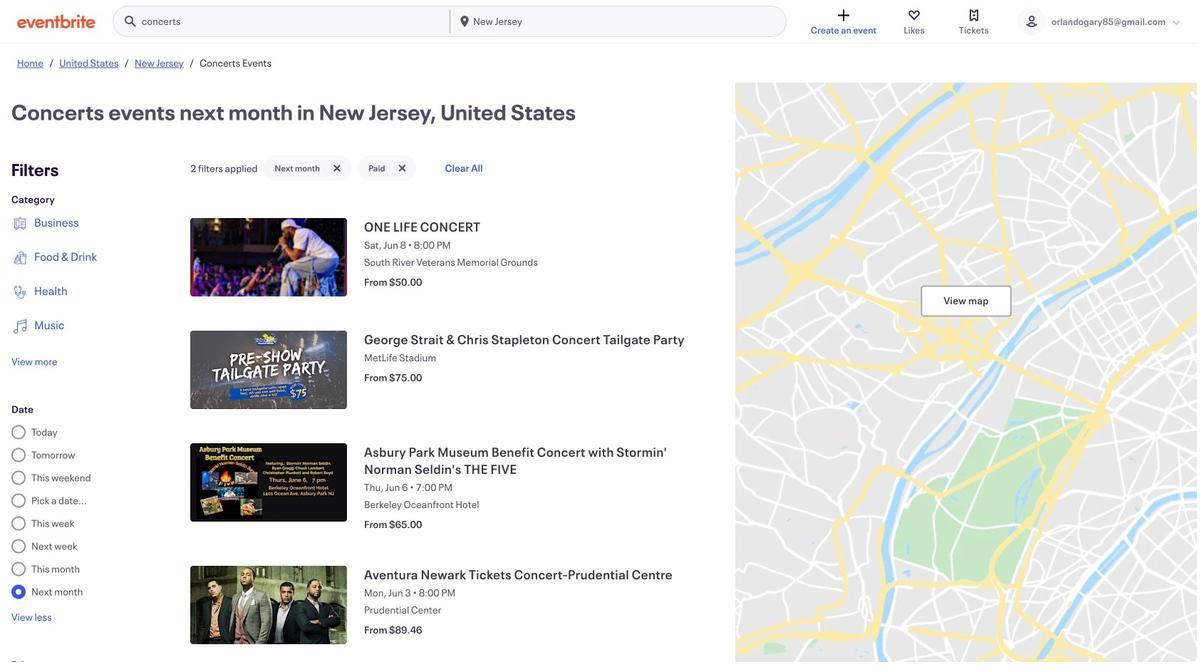 Task type: describe. For each thing, give the bounding box(es) containing it.
aventura newark tickets concert-prudential centre primary image image
[[190, 566, 347, 644]]

2 view more element from the top
[[11, 611, 52, 624]]

george strait & chris stapleton concert tailgate party primary image image
[[190, 331, 347, 409]]



Task type: vqa. For each thing, say whether or not it's contained in the screenshot.
BrickUniverse Chattanooga, TN LEGO® Fan Expo 4th Annual primary image
no



Task type: locate. For each thing, give the bounding box(es) containing it.
asbury park museum benefit concert with stormin' norman seldin's the five primary image image
[[190, 443, 347, 522]]

1 vertical spatial view more element
[[11, 611, 52, 624]]

1 view more element from the top
[[11, 355, 57, 368]]

eventbrite image
[[17, 14, 96, 29]]

one life concert primary image image
[[190, 218, 347, 297]]

view more element
[[11, 355, 57, 368], [11, 611, 52, 624]]

main navigation element
[[113, 6, 787, 37]]

0 vertical spatial view more element
[[11, 355, 57, 368]]



